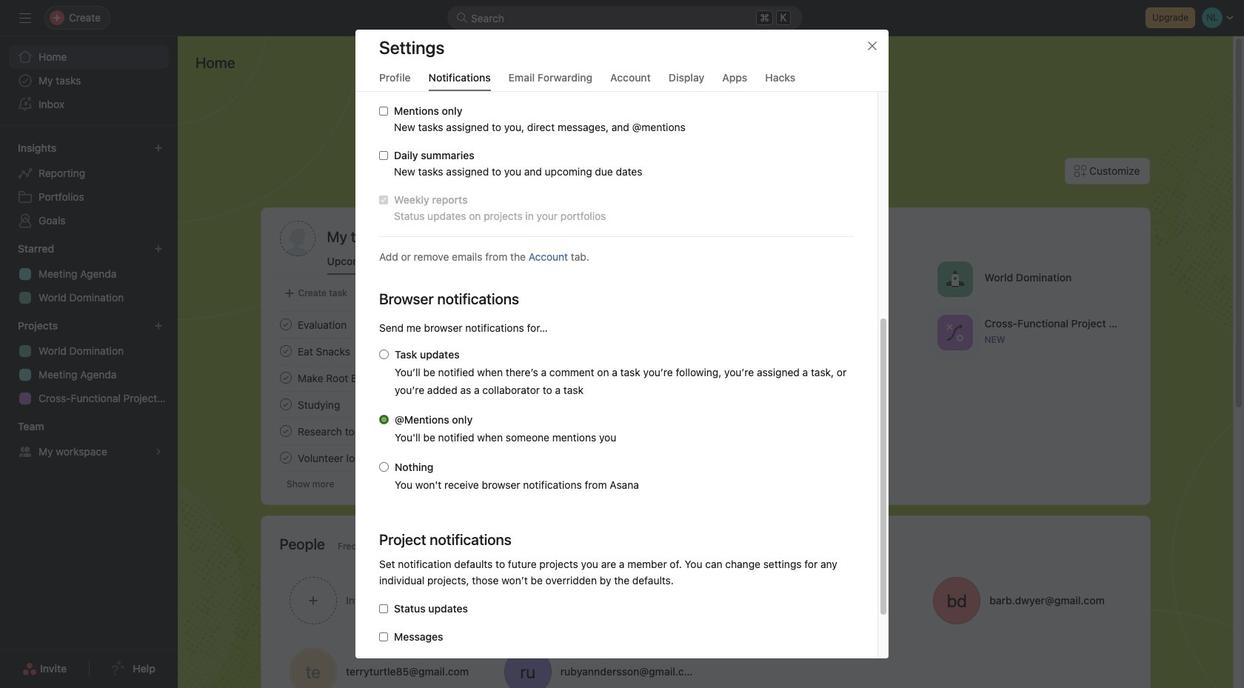 Task type: describe. For each thing, give the bounding box(es) containing it.
1 mark complete image from the top
[[277, 342, 295, 360]]

1 mark complete image from the top
[[277, 316, 295, 333]]

insights element
[[0, 135, 178, 236]]

projects element
[[0, 313, 178, 413]]

3 mark complete image from the top
[[277, 422, 295, 440]]

close image
[[867, 40, 879, 52]]

prominent image
[[456, 12, 468, 24]]

2 mark complete image from the top
[[277, 369, 295, 387]]

teams element
[[0, 413, 178, 467]]

board image
[[745, 377, 763, 395]]

6 mark complete checkbox from the top
[[277, 449, 295, 467]]

2 mark complete checkbox from the top
[[277, 342, 295, 360]]

global element
[[0, 36, 178, 125]]

3 mark complete checkbox from the top
[[277, 369, 295, 387]]



Task type: locate. For each thing, give the bounding box(es) containing it.
5 mark complete checkbox from the top
[[277, 422, 295, 440]]

rocket image
[[946, 270, 964, 288]]

None radio
[[379, 462, 389, 472]]

1 vertical spatial mark complete image
[[277, 396, 295, 413]]

2 vertical spatial mark complete image
[[277, 449, 295, 467]]

mark complete image
[[277, 342, 295, 360], [277, 396, 295, 413], [277, 422, 295, 440]]

starred element
[[0, 236, 178, 313]]

hide sidebar image
[[19, 12, 31, 24]]

2 vertical spatial mark complete image
[[277, 422, 295, 440]]

0 vertical spatial mark complete image
[[277, 316, 295, 333]]

2 mark complete image from the top
[[277, 396, 295, 413]]

1 vertical spatial mark complete image
[[277, 369, 295, 387]]

Mark complete checkbox
[[277, 316, 295, 333], [277, 342, 295, 360], [277, 369, 295, 387], [277, 396, 295, 413], [277, 422, 295, 440], [277, 449, 295, 467]]

3 mark complete image from the top
[[277, 449, 295, 467]]

4 mark complete checkbox from the top
[[277, 396, 295, 413]]

None radio
[[379, 350, 389, 359], [379, 415, 389, 425], [379, 350, 389, 359], [379, 415, 389, 425]]

mark complete image
[[277, 316, 295, 333], [277, 369, 295, 387], [277, 449, 295, 467]]

1 mark complete checkbox from the top
[[277, 316, 295, 333]]

None checkbox
[[379, 107, 388, 116], [379, 151, 388, 160], [379, 196, 388, 204], [379, 605, 388, 613], [379, 633, 388, 642], [379, 107, 388, 116], [379, 151, 388, 160], [379, 196, 388, 204], [379, 605, 388, 613], [379, 633, 388, 642]]

0 vertical spatial mark complete image
[[277, 342, 295, 360]]

add profile photo image
[[280, 221, 315, 256]]

line_and_symbols image
[[946, 323, 964, 341]]



Task type: vqa. For each thing, say whether or not it's contained in the screenshot.
1st Mark complete option from the top of the page
yes



